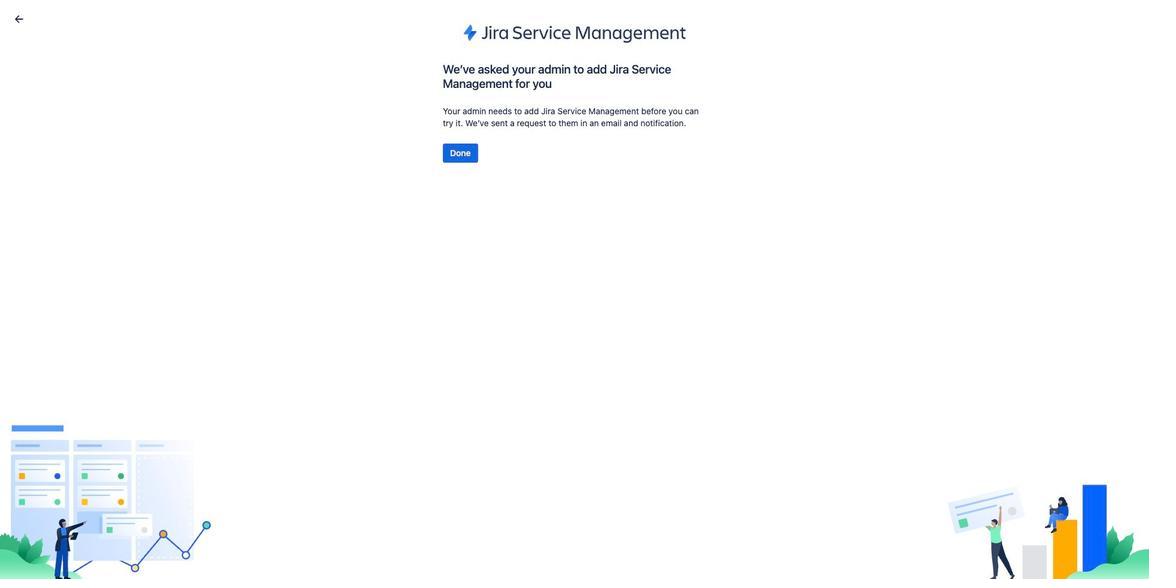Task type: vqa. For each thing, say whether or not it's contained in the screenshot.
Close drawer image
yes



Task type: locate. For each thing, give the bounding box(es) containing it.
dialog
[[0, 0, 1149, 580]]

Search field
[[922, 7, 1042, 26]]

list
[[74, 0, 912, 33]]

back to projects image
[[14, 12, 29, 26]]

banner
[[0, 0, 1149, 34]]

close drawer image
[[12, 12, 26, 26]]

list item
[[427, 0, 468, 33]]



Task type: describe. For each thing, give the bounding box(es) containing it.
primary element
[[7, 0, 912, 33]]



